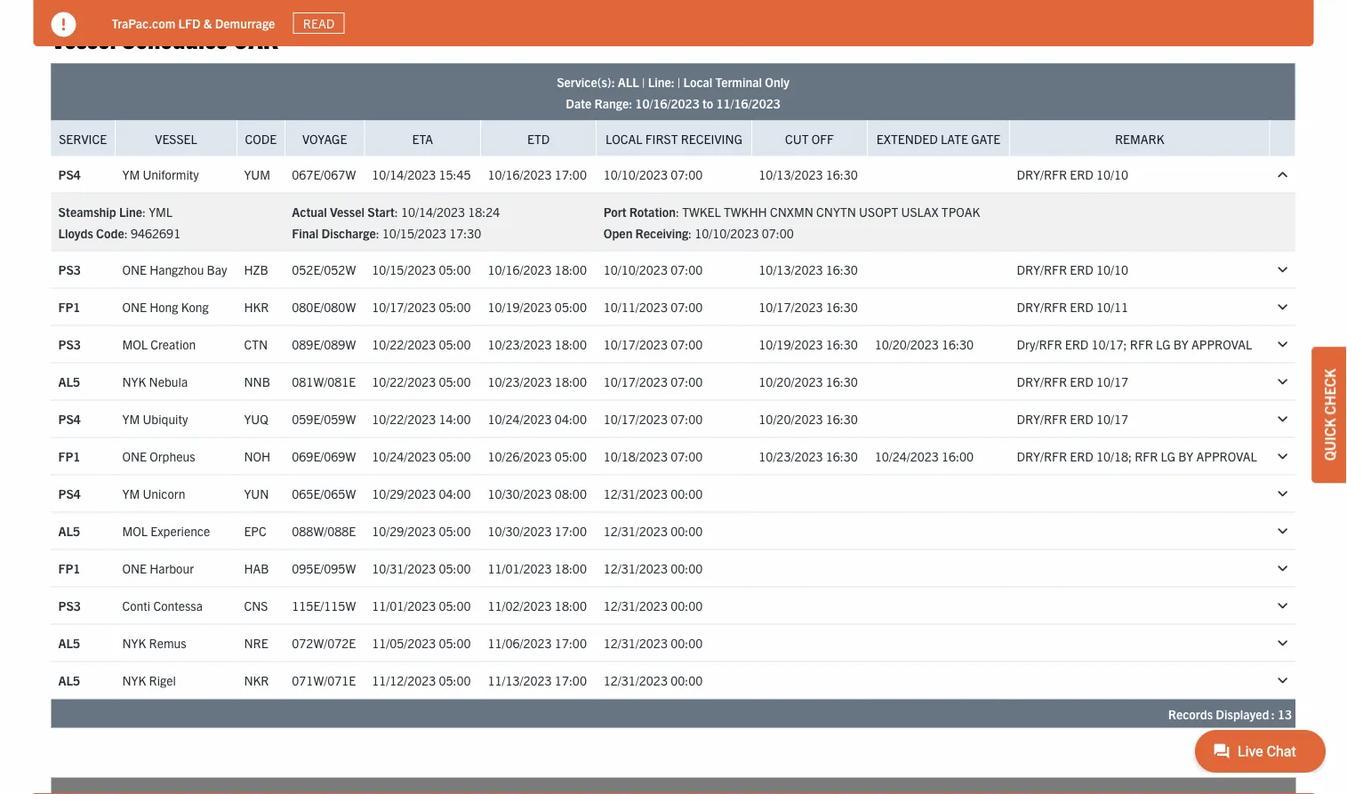 Task type: locate. For each thing, give the bounding box(es) containing it.
nyk for nyk rigel
[[122, 673, 146, 689]]

17:00 down date
[[555, 167, 587, 183]]

10/13/2023 16:30 for 18:00
[[759, 262, 858, 278]]

3 12/31/2023 00:00 from the top
[[604, 561, 703, 577]]

05:00 down 11/05/2023 05:00
[[439, 673, 471, 689]]

16:30 up the 10/17/2023 16:30
[[826, 262, 858, 278]]

1 vertical spatial rfr
[[1135, 449, 1159, 465]]

by right 10/17;
[[1174, 337, 1189, 353]]

hangzhou
[[150, 262, 204, 278]]

:
[[142, 204, 146, 220], [395, 204, 398, 220], [676, 204, 680, 220], [124, 225, 128, 241], [376, 225, 380, 241], [689, 225, 692, 241], [1272, 706, 1275, 722]]

nre
[[244, 636, 268, 652]]

16:30 down 10/19/2023 16:30
[[826, 374, 858, 390]]

2 10/17 from the top
[[1097, 411, 1129, 427]]

erd for 080e/080w
[[1070, 299, 1094, 315]]

10/29/2023 for 10/29/2023 05:00
[[372, 523, 436, 539]]

10/14/2023 up 17:30
[[401, 204, 465, 220]]

ym for ym unicorn
[[122, 486, 140, 502]]

1 vertical spatial code
[[96, 225, 124, 241]]

2 horizontal spatial vessel
[[330, 204, 365, 220]]

1 horizontal spatial |
[[678, 74, 681, 90]]

10/10 down the remark
[[1097, 167, 1129, 183]]

0 vertical spatial dry/rfr erd 10/17
[[1017, 374, 1129, 390]]

2 vertical spatial 10/22/2023
[[372, 411, 436, 427]]

10/20/2023 16:30 for 04:00
[[759, 411, 858, 427]]

18:00 down 10/30/2023 17:00 on the bottom left of the page
[[555, 561, 587, 577]]

18:00 down 10/19/2023 05:00
[[555, 337, 587, 353]]

3 17:00 from the top
[[555, 636, 587, 652]]

2 10/29/2023 from the top
[[372, 523, 436, 539]]

6 12/31/2023 00:00 from the top
[[604, 673, 703, 689]]

2 vertical spatial ps4
[[58, 486, 81, 502]]

0 vertical spatial 10/17
[[1097, 374, 1129, 390]]

1 dry/rfr from the top
[[1017, 167, 1068, 183]]

16:30 for 059e/059w
[[826, 411, 858, 427]]

2 17:00 from the top
[[555, 523, 587, 539]]

10/30/2023 down 10/26/2023
[[488, 486, 552, 502]]

1 mol from the top
[[122, 337, 148, 353]]

05:00 down 10/17/2023 05:00
[[439, 337, 471, 353]]

1 vertical spatial mol
[[122, 523, 148, 539]]

05:00 for 072w/072e
[[439, 636, 471, 652]]

0 vertical spatial 10/20/2023 16:30
[[875, 337, 974, 353]]

10/24/2023
[[488, 411, 552, 427], [372, 449, 436, 465], [875, 449, 939, 465]]

10/10/2023
[[604, 167, 668, 183], [695, 225, 759, 241], [604, 262, 668, 278]]

1 10/22/2023 from the top
[[372, 337, 436, 353]]

2 ym from the top
[[122, 411, 140, 427]]

: down line
[[124, 225, 128, 241]]

2 | from the left
[[678, 74, 681, 90]]

1 vertical spatial 10/22/2023 05:00
[[372, 374, 471, 390]]

10/17/2023 07:00 for 059e/059w
[[604, 411, 703, 427]]

service(s): all | line: | local terminal only date range: 10/16/2023 to 11/16/2023
[[557, 74, 790, 111]]

1 10/13/2023 from the top
[[759, 167, 823, 183]]

0 horizontal spatial local
[[606, 131, 643, 147]]

4 dry/rfr from the top
[[1017, 374, 1068, 390]]

16:30 up 10/19/2023 16:30
[[826, 299, 858, 315]]

fp1 for one harbour
[[58, 561, 80, 577]]

0 horizontal spatial vessel
[[51, 20, 116, 55]]

10/13/2023 16:30 up the 10/17/2023 16:30
[[759, 262, 858, 278]]

1 vertical spatial 10/22/2023
[[372, 374, 436, 390]]

10/22/2023 05:00
[[372, 337, 471, 353], [372, 374, 471, 390]]

3 dry/rfr from the top
[[1017, 299, 1068, 315]]

ym unicorn
[[122, 486, 185, 502]]

18:00 up 10/24/2023 04:00
[[555, 374, 587, 390]]

ps4
[[58, 167, 81, 183], [58, 411, 81, 427], [58, 486, 81, 502]]

05:00 up 11/01/2023 05:00
[[439, 561, 471, 577]]

1 vertical spatial fp1
[[58, 449, 80, 465]]

10/16/2023 down line:
[[636, 95, 700, 111]]

1 18:00 from the top
[[555, 262, 587, 278]]

4 12/31/2023 from the top
[[604, 598, 668, 614]]

4 00:00 from the top
[[671, 598, 703, 614]]

erd
[[1070, 167, 1094, 183], [1070, 262, 1094, 278], [1070, 299, 1094, 315], [1066, 337, 1089, 353], [1070, 374, 1094, 390], [1070, 411, 1094, 427], [1070, 449, 1094, 465]]

16:30 left 10/24/2023 16:00
[[826, 449, 858, 465]]

5 dry/rfr from the top
[[1017, 411, 1068, 427]]

05:00 down 17:30
[[439, 262, 471, 278]]

receiving down rotation
[[636, 225, 689, 241]]

1 vertical spatial vessel
[[155, 131, 197, 147]]

| right all
[[642, 74, 645, 90]]

10/30/2023 for 10/30/2023 17:00
[[488, 523, 552, 539]]

1 10/13/2023 16:30 from the top
[[759, 167, 858, 183]]

dry/rfr erd 10/10 up dry/rfr erd 10/11
[[1017, 262, 1129, 278]]

one harbour
[[122, 561, 194, 577]]

00:00 for 11/02/2023 18:00
[[671, 598, 703, 614]]

3 12/31/2023 from the top
[[604, 561, 668, 577]]

ps3
[[58, 262, 81, 278], [58, 337, 81, 353], [58, 598, 81, 614]]

6 dry/rfr from the top
[[1017, 449, 1068, 465]]

08:00
[[555, 486, 587, 502]]

2 10/22/2023 from the top
[[372, 374, 436, 390]]

1 vertical spatial 10/30/2023
[[488, 523, 552, 539]]

nyk for nyk remus
[[122, 636, 146, 652]]

0 vertical spatial 10/17/2023 07:00
[[604, 337, 703, 353]]

10/10/2023 07:00
[[604, 167, 703, 183], [604, 262, 703, 278]]

line:
[[648, 74, 675, 90]]

2 dry/rfr from the top
[[1017, 262, 1068, 278]]

1 one from the top
[[122, 262, 147, 278]]

solid image
[[51, 12, 76, 37]]

2 vertical spatial 10/17/2023 07:00
[[604, 411, 703, 427]]

2 vertical spatial 10/16/2023
[[488, 262, 552, 278]]

10/10
[[1097, 167, 1129, 183], [1097, 262, 1129, 278]]

only
[[765, 74, 790, 90]]

05:00 up 11/12/2023 05:00 at the bottom left of the page
[[439, 636, 471, 652]]

2 nyk from the top
[[122, 636, 146, 652]]

al5 for nyk remus
[[58, 636, 80, 652]]

1 dry/rfr erd 10/10 from the top
[[1017, 167, 1129, 183]]

05:00 for 115e/115w
[[439, 598, 471, 614]]

1 horizontal spatial vessel
[[155, 131, 197, 147]]

04:00
[[555, 411, 587, 427], [439, 486, 471, 502]]

11/01/2023 for 11/01/2023 18:00
[[488, 561, 552, 577]]

0 vertical spatial 10/13/2023
[[759, 167, 823, 183]]

open
[[604, 225, 633, 241]]

2 vertical spatial fp1
[[58, 561, 80, 577]]

10/17/2023 07:00 for 081w/081e
[[604, 374, 703, 390]]

10/13/2023 16:30 down cut off
[[759, 167, 858, 183]]

11/01/2023 up 11/02/2023
[[488, 561, 552, 577]]

1 dry/rfr erd 10/17 from the top
[[1017, 374, 1129, 390]]

3 18:00 from the top
[[555, 374, 587, 390]]

1 vertical spatial 11/01/2023
[[372, 598, 436, 614]]

1 vertical spatial dry/rfr erd 10/17
[[1017, 411, 1129, 427]]

10/14/2023
[[372, 167, 436, 183], [401, 204, 465, 220]]

10/22/2023 for 089e/089w
[[372, 337, 436, 353]]

1 vertical spatial by
[[1179, 449, 1194, 465]]

10/10/2023 inside port rotation : twkel twkhh cnxmn cnytn usopt uslax tpoak open receiving : 10/10/2023 07:00
[[695, 225, 759, 241]]

1 12/31/2023 from the top
[[604, 486, 668, 502]]

05:00
[[439, 262, 471, 278], [439, 299, 471, 315], [555, 299, 587, 315], [439, 337, 471, 353], [439, 374, 471, 390], [439, 449, 471, 465], [555, 449, 587, 465], [439, 523, 471, 539], [439, 561, 471, 577], [439, 598, 471, 614], [439, 636, 471, 652], [439, 673, 471, 689]]

10/29/2023 up the 10/29/2023 05:00 on the left bottom of the page
[[372, 486, 436, 502]]

4 al5 from the top
[[58, 673, 80, 689]]

one for one hong kong
[[122, 299, 147, 315]]

10/29/2023 up 10/31/2023
[[372, 523, 436, 539]]

10/24/2023 up 10/26/2023
[[488, 411, 552, 427]]

1 vertical spatial ym
[[122, 411, 140, 427]]

0 vertical spatial 10/19/2023
[[488, 299, 552, 315]]

0 vertical spatial 10/10
[[1097, 167, 1129, 183]]

2 18:00 from the top
[[555, 337, 587, 353]]

12/31/2023 00:00 for 10/30/2023 08:00
[[604, 486, 703, 502]]

10/11/2023
[[604, 299, 668, 315]]

: left twkel
[[676, 204, 680, 220]]

3 ps4 from the top
[[58, 486, 81, 502]]

3 fp1 from the top
[[58, 561, 80, 577]]

12/31/2023
[[604, 486, 668, 502], [604, 523, 668, 539], [604, 561, 668, 577], [604, 598, 668, 614], [604, 636, 668, 652], [604, 673, 668, 689]]

mol creation
[[122, 337, 196, 353]]

rfr for 10/17;
[[1131, 337, 1154, 353]]

0 vertical spatial vessel
[[51, 20, 116, 55]]

10/23/2023 18:00 up 10/24/2023 04:00
[[488, 374, 587, 390]]

: left 'yml'
[[142, 204, 146, 220]]

remark
[[1116, 131, 1165, 147]]

0 vertical spatial 10/10/2023 07:00
[[604, 167, 703, 183]]

read link
[[293, 12, 345, 34]]

10/17 down 10/17;
[[1097, 374, 1129, 390]]

vessel schedules oak
[[51, 20, 278, 55]]

1 10/10 from the top
[[1097, 167, 1129, 183]]

2 al5 from the top
[[58, 523, 80, 539]]

5 18:00 from the top
[[555, 598, 587, 614]]

2 10/10 from the top
[[1097, 262, 1129, 278]]

ps4 down service
[[58, 167, 81, 183]]

1 horizontal spatial 10/19/2023
[[759, 337, 823, 353]]

10/10/2023 down twkhh
[[695, 225, 759, 241]]

mol down ym unicorn
[[122, 523, 148, 539]]

bay
[[207, 262, 227, 278]]

1 10/30/2023 from the top
[[488, 486, 552, 502]]

: down start on the top of the page
[[376, 225, 380, 241]]

10/10/2023 07:00 up 10/11/2023 07:00
[[604, 262, 703, 278]]

0 vertical spatial approval
[[1192, 337, 1253, 353]]

1 vertical spatial 10/19/2023
[[759, 337, 823, 353]]

nebula
[[149, 374, 188, 390]]

ps4 left ym ubiquity
[[58, 411, 81, 427]]

12/31/2023 00:00 for 11/01/2023 18:00
[[604, 561, 703, 577]]

3 one from the top
[[122, 449, 147, 465]]

fp1
[[58, 299, 80, 315], [58, 449, 80, 465], [58, 561, 80, 577]]

rotation
[[630, 204, 676, 220]]

1 ps3 from the top
[[58, 262, 81, 278]]

0 vertical spatial by
[[1174, 337, 1189, 353]]

1 10/23/2023 18:00 from the top
[[488, 337, 587, 353]]

1 17:00 from the top
[[555, 167, 587, 183]]

18:00 for 10/20/2023 16:30
[[555, 374, 587, 390]]

2 00:00 from the top
[[671, 523, 703, 539]]

ym left ubiquity
[[122, 411, 140, 427]]

17:00 down 11/06/2023 17:00
[[555, 673, 587, 689]]

1 vertical spatial 10/20/2023 16:30
[[759, 374, 858, 390]]

2 vertical spatial vessel
[[330, 204, 365, 220]]

0 vertical spatial dry/rfr erd 10/10
[[1017, 167, 1129, 183]]

05:00 down "14:00"
[[439, 449, 471, 465]]

1 vertical spatial 10/29/2023
[[372, 523, 436, 539]]

10/17 up the 10/18; at the right of the page
[[1097, 411, 1129, 427]]

0 horizontal spatial 04:00
[[439, 486, 471, 502]]

069e/069w
[[292, 449, 356, 465]]

yum
[[244, 167, 271, 183]]

1 | from the left
[[642, 74, 645, 90]]

1 vertical spatial approval
[[1197, 449, 1258, 465]]

04:00 up 10/26/2023 05:00
[[555, 411, 587, 427]]

0 vertical spatial 10/30/2023
[[488, 486, 552, 502]]

12/31/2023 for 10/30/2023 17:00
[[604, 523, 668, 539]]

records
[[1169, 706, 1214, 722]]

rfr right 10/17;
[[1131, 337, 1154, 353]]

yml
[[149, 204, 173, 220]]

0 vertical spatial 10/22/2023
[[372, 337, 436, 353]]

1 ps4 from the top
[[58, 167, 81, 183]]

etd
[[528, 131, 550, 147]]

0 vertical spatial 10/16/2023
[[636, 95, 700, 111]]

code down line
[[96, 225, 124, 241]]

1 horizontal spatial 11/01/2023
[[488, 561, 552, 577]]

16:30 up the cnytn
[[826, 167, 858, 183]]

10/16/2023 inside "service(s): all | line: | local terminal only date range: 10/16/2023 to 11/16/2023"
[[636, 95, 700, 111]]

ym up line
[[122, 167, 140, 183]]

: down 10/14/2023 15:45
[[395, 204, 398, 220]]

1 vertical spatial 10/13/2023
[[759, 262, 823, 278]]

10/10/2023 up rotation
[[604, 167, 668, 183]]

1 vertical spatial lg
[[1161, 449, 1176, 465]]

one
[[122, 262, 147, 278], [122, 299, 147, 315], [122, 449, 147, 465], [122, 561, 147, 577]]

rfr
[[1131, 337, 1154, 353], [1135, 449, 1159, 465]]

12/31/2023 for 11/01/2023 18:00
[[604, 561, 668, 577]]

10/19/2023 for 10/19/2023 16:30
[[759, 337, 823, 353]]

steamship line : yml lloyds code : 9462691
[[58, 204, 181, 241]]

actual
[[292, 204, 327, 220]]

2 vertical spatial nyk
[[122, 673, 146, 689]]

10/22/2023 down 10/17/2023 05:00
[[372, 337, 436, 353]]

16:30
[[826, 167, 858, 183], [826, 262, 858, 278], [826, 299, 858, 315], [826, 337, 858, 353], [942, 337, 974, 353], [826, 374, 858, 390], [826, 411, 858, 427], [826, 449, 858, 465]]

10/17/2023 07:00 for 089e/089w
[[604, 337, 703, 353]]

10/22/2023 up 10/24/2023 05:00
[[372, 411, 436, 427]]

16:30 for 089e/089w
[[826, 337, 858, 353]]

0 vertical spatial nyk
[[122, 374, 146, 390]]

2 mol from the top
[[122, 523, 148, 539]]

1 vertical spatial local
[[606, 131, 643, 147]]

ps4 for ym unicorn
[[58, 486, 81, 502]]

2 vertical spatial 10/10/2023
[[604, 262, 668, 278]]

dry/rfr erd 10/10 down the remark
[[1017, 167, 1129, 183]]

1 horizontal spatial 04:00
[[555, 411, 587, 427]]

04:00 for 10/24/2023 04:00
[[555, 411, 587, 427]]

10/10/2023 up 10/11/2023
[[604, 262, 668, 278]]

10/10/2023 07:00 for 17:00
[[604, 167, 703, 183]]

dry/rfr for 10/26/2023 05:00
[[1017, 449, 1068, 465]]

erd for 069e/069w
[[1070, 449, 1094, 465]]

10/30/2023 down 10/30/2023 08:00
[[488, 523, 552, 539]]

1 10/22/2023 05:00 from the top
[[372, 337, 471, 353]]

one left hangzhou
[[122, 262, 147, 278]]

3 nyk from the top
[[122, 673, 146, 689]]

1 vertical spatial 10/23/2023 18:00
[[488, 374, 587, 390]]

3 00:00 from the top
[[671, 561, 703, 577]]

05:00 for 080e/080w
[[439, 299, 471, 315]]

al5 for nyk rigel
[[58, 673, 80, 689]]

erd for 059e/059w
[[1070, 411, 1094, 427]]

10/10/2023 for 17:00
[[604, 167, 668, 183]]

10/24/2023 up 10/29/2023 04:00
[[372, 449, 436, 465]]

05:00 for 088w/088e
[[439, 523, 471, 539]]

0 vertical spatial 10/23/2023 18:00
[[488, 337, 587, 353]]

kong
[[181, 299, 209, 315]]

all
[[618, 74, 639, 90]]

lg right 10/17;
[[1157, 337, 1171, 353]]

11/12/2023
[[372, 673, 436, 689]]

0 vertical spatial fp1
[[58, 299, 80, 315]]

one for one harbour
[[122, 561, 147, 577]]

17:00 for 10/30/2023 17:00
[[555, 523, 587, 539]]

11/16/2023
[[717, 95, 781, 111]]

dry/rfr
[[1017, 337, 1063, 353]]

12/31/2023 for 11/06/2023 17:00
[[604, 636, 668, 652]]

10/16/2023 up 10/19/2023 05:00
[[488, 262, 552, 278]]

rfr right the 10/18; at the right of the page
[[1135, 449, 1159, 465]]

0 vertical spatial ym
[[122, 167, 140, 183]]

10/10/2023 07:00 for 18:00
[[604, 262, 703, 278]]

approval for dry/rfr erd 10/17; rfr lg by approval
[[1192, 337, 1253, 353]]

1 vertical spatial ps4
[[58, 411, 81, 427]]

2 10/30/2023 from the top
[[488, 523, 552, 539]]

17:00 up '11/13/2023 17:00'
[[555, 636, 587, 652]]

0 horizontal spatial code
[[96, 225, 124, 241]]

0 vertical spatial 10/10/2023
[[604, 167, 668, 183]]

16:30 for 081w/081e
[[826, 374, 858, 390]]

1 horizontal spatial 10/24/2023
[[488, 411, 552, 427]]

mol left creation
[[122, 337, 148, 353]]

1 vertical spatial 10/14/2023
[[401, 204, 465, 220]]

1 vertical spatial receiving
[[636, 225, 689, 241]]

3 ps3 from the top
[[58, 598, 81, 614]]

records displayed : 13
[[1169, 706, 1293, 722]]

0 vertical spatial code
[[245, 131, 277, 147]]

1 10/10/2023 07:00 from the top
[[604, 167, 703, 183]]

065e/065w
[[292, 486, 356, 502]]

lg for 10/18;
[[1161, 449, 1176, 465]]

first
[[646, 131, 678, 147]]

1 12/31/2023 00:00 from the top
[[604, 486, 703, 502]]

10/22/2023 up 10/22/2023 14:00
[[372, 374, 436, 390]]

12/31/2023 00:00
[[604, 486, 703, 502], [604, 523, 703, 539], [604, 561, 703, 577], [604, 598, 703, 614], [604, 636, 703, 652], [604, 673, 703, 689]]

late
[[941, 131, 969, 147]]

1 vertical spatial nyk
[[122, 636, 146, 652]]

1 10/29/2023 from the top
[[372, 486, 436, 502]]

2 12/31/2023 00:00 from the top
[[604, 523, 703, 539]]

17:00 for 11/13/2023 17:00
[[555, 673, 587, 689]]

3 10/22/2023 from the top
[[372, 411, 436, 427]]

10/29/2023
[[372, 486, 436, 502], [372, 523, 436, 539]]

erd for 067e/067w
[[1070, 167, 1094, 183]]

5 12/31/2023 00:00 from the top
[[604, 636, 703, 652]]

1 vertical spatial 10/10/2023
[[695, 225, 759, 241]]

2 vertical spatial 10/20/2023
[[759, 411, 823, 427]]

| right line:
[[678, 74, 681, 90]]

ym left unicorn
[[122, 486, 140, 502]]

2 10/10/2023 07:00 from the top
[[604, 262, 703, 278]]

16:30 left dry/rfr
[[942, 337, 974, 353]]

dry/rfr for 10/23/2023 18:00
[[1017, 374, 1068, 390]]

10/19/2023 for 10/19/2023 05:00
[[488, 299, 552, 315]]

080e/080w
[[292, 299, 356, 315]]

2 10/13/2023 from the top
[[759, 262, 823, 278]]

10/18;
[[1097, 449, 1132, 465]]

10/14/2023 down eta
[[372, 167, 436, 183]]

nyk left rigel
[[122, 673, 146, 689]]

0 horizontal spatial |
[[642, 74, 645, 90]]

nyk left "nebula"
[[122, 374, 146, 390]]

2 10/22/2023 05:00 from the top
[[372, 374, 471, 390]]

dry/rfr erd 10/17 up the 10/18; at the right of the page
[[1017, 411, 1129, 427]]

ym uniformity
[[122, 167, 199, 183]]

0 vertical spatial ps4
[[58, 167, 81, 183]]

07:00 for 089e/089w
[[671, 337, 703, 353]]

local first receiving
[[606, 131, 743, 147]]

2 12/31/2023 from the top
[[604, 523, 668, 539]]

4 18:00 from the top
[[555, 561, 587, 577]]

1 al5 from the top
[[58, 374, 80, 390]]

10/16/2023 for 10/16/2023 17:00
[[488, 167, 552, 183]]

0 vertical spatial ps3
[[58, 262, 81, 278]]

one left harbour
[[122, 561, 147, 577]]

5 00:00 from the top
[[671, 636, 703, 652]]

00:00 for 11/01/2023 18:00
[[671, 561, 703, 577]]

fp1 for one orpheus
[[58, 449, 80, 465]]

10/23/2023
[[488, 337, 552, 353], [488, 374, 552, 390], [759, 449, 823, 465]]

05:00 for 069e/069w
[[439, 449, 471, 465]]

16:30 up 10/23/2023 16:30
[[826, 411, 858, 427]]

1 horizontal spatial code
[[245, 131, 277, 147]]

off
[[812, 131, 834, 147]]

2 horizontal spatial 10/24/2023
[[875, 449, 939, 465]]

code up yum
[[245, 131, 277, 147]]

code inside steamship line : yml lloyds code : 9462691
[[96, 225, 124, 241]]

trapac.com lfd & demurrage
[[112, 15, 275, 31]]

0 vertical spatial lg
[[1157, 337, 1171, 353]]

quick
[[1321, 418, 1339, 461]]

3 10/17/2023 07:00 from the top
[[604, 411, 703, 427]]

ps4 left ym unicorn
[[58, 486, 81, 502]]

2 vertical spatial ym
[[122, 486, 140, 502]]

10/24/2023 for 10/24/2023 16:00
[[875, 449, 939, 465]]

11/02/2023 18:00
[[488, 598, 587, 614]]

10/23/2023 18:00 down 10/19/2023 05:00
[[488, 337, 587, 353]]

1 fp1 from the top
[[58, 299, 80, 315]]

service(s):
[[557, 74, 615, 90]]

10/10/2023 07:00 up rotation
[[604, 167, 703, 183]]

10/19/2023 down the 10/17/2023 16:30
[[759, 337, 823, 353]]

nyk left remus
[[122, 636, 146, 652]]

17:00 down 08:00
[[555, 523, 587, 539]]

6 12/31/2023 from the top
[[604, 673, 668, 689]]

1 00:00 from the top
[[671, 486, 703, 502]]

0 horizontal spatial 10/24/2023
[[372, 449, 436, 465]]

date
[[566, 95, 592, 111]]

18:00 up 11/06/2023 17:00
[[555, 598, 587, 614]]

3 ym from the top
[[122, 486, 140, 502]]

1 vertical spatial 10/16/2023
[[488, 167, 552, 183]]

11/12/2023 05:00
[[372, 673, 471, 689]]

10/24/2023 left 16:00
[[875, 449, 939, 465]]

1 vertical spatial 10/17
[[1097, 411, 1129, 427]]

089e/089w
[[292, 337, 356, 353]]

6 00:00 from the top
[[671, 673, 703, 689]]

1 horizontal spatial local
[[684, 74, 713, 90]]

07:00 for 059e/059w
[[671, 411, 703, 427]]

16:30 down the 10/17/2023 16:30
[[826, 337, 858, 353]]

ubiquity
[[143, 411, 188, 427]]

10/20/2023 for 10/24/2023 04:00
[[759, 411, 823, 427]]

18:00 for 10/13/2023 16:30
[[555, 262, 587, 278]]

0 vertical spatial local
[[684, 74, 713, 90]]

10/24/2023 for 10/24/2023 04:00
[[488, 411, 552, 427]]

3 al5 from the top
[[58, 636, 80, 652]]

10/23/2023 18:00 for 089e/089w
[[488, 337, 587, 353]]

ym for ym uniformity
[[122, 167, 140, 183]]

local down range:
[[606, 131, 643, 147]]

demurrage
[[215, 15, 275, 31]]

4 one from the top
[[122, 561, 147, 577]]

cut off
[[786, 131, 834, 147]]

10/19/2023 down 10/16/2023 18:00
[[488, 299, 552, 315]]

10/15/2023 up 10/17/2023 05:00
[[372, 262, 436, 278]]

2 ps4 from the top
[[58, 411, 81, 427]]

dry/rfr erd 10/11
[[1017, 299, 1129, 315]]

0 horizontal spatial 10/19/2023
[[488, 299, 552, 315]]

1 vertical spatial 04:00
[[439, 486, 471, 502]]

0 vertical spatial 10/13/2023 16:30
[[759, 167, 858, 183]]

extended
[[877, 131, 938, 147]]

ps3 for mol creation
[[58, 337, 81, 353]]

10/22/2023 for 081w/081e
[[372, 374, 436, 390]]

2 10/13/2023 16:30 from the top
[[759, 262, 858, 278]]

095e/095w
[[292, 561, 356, 577]]

1 10/17/2023 07:00 from the top
[[604, 337, 703, 353]]

10/22/2023 05:00 down 10/17/2023 05:00
[[372, 337, 471, 353]]

10/15/2023 up 10/15/2023 05:00
[[382, 225, 447, 241]]

1 vertical spatial dry/rfr erd 10/10
[[1017, 262, 1129, 278]]

experience
[[151, 523, 210, 539]]

dry/rfr for 10/16/2023 18:00
[[1017, 262, 1068, 278]]

10/23/2023 18:00
[[488, 337, 587, 353], [488, 374, 587, 390]]

receiving down to
[[681, 131, 743, 147]]

one left the hong
[[122, 299, 147, 315]]

088w/088e
[[292, 523, 356, 539]]

05:00 for 071w/071e
[[439, 673, 471, 689]]

1 vertical spatial 10/23/2023
[[488, 374, 552, 390]]

2 10/23/2023 18:00 from the top
[[488, 374, 587, 390]]

discharge
[[322, 225, 376, 241]]

2 dry/rfr erd 10/17 from the top
[[1017, 411, 1129, 427]]

1 vertical spatial 10/10/2023 07:00
[[604, 262, 703, 278]]

05:00 down 10/29/2023 04:00
[[439, 523, 471, 539]]

1 vertical spatial ps3
[[58, 337, 81, 353]]

1 vertical spatial 10/13/2023 16:30
[[759, 262, 858, 278]]

05:00 up "14:00"
[[439, 374, 471, 390]]

receiving
[[681, 131, 743, 147], [636, 225, 689, 241]]

1 nyk from the top
[[122, 374, 146, 390]]

10/13/2023 16:30
[[759, 167, 858, 183], [759, 262, 858, 278]]

vessel
[[51, 20, 116, 55], [155, 131, 197, 147], [330, 204, 365, 220]]

lg right the 10/18; at the right of the page
[[1161, 449, 1176, 465]]

0 vertical spatial 10/22/2023 05:00
[[372, 337, 471, 353]]

10/13/2023 up the 10/17/2023 16:30
[[759, 262, 823, 278]]

2 one from the top
[[122, 299, 147, 315]]

4 17:00 from the top
[[555, 673, 587, 689]]

2 dry/rfr erd 10/10 from the top
[[1017, 262, 1129, 278]]

dry/rfr
[[1017, 167, 1068, 183], [1017, 262, 1068, 278], [1017, 299, 1068, 315], [1017, 374, 1068, 390], [1017, 411, 1068, 427], [1017, 449, 1068, 465]]

hzb
[[244, 262, 268, 278]]

2 10/17/2023 07:00 from the top
[[604, 374, 703, 390]]

0 vertical spatial 10/29/2023
[[372, 486, 436, 502]]

terminal
[[716, 74, 762, 90]]

1 vertical spatial 10/17/2023 07:00
[[604, 374, 703, 390]]

07:00 inside port rotation : twkel twkhh cnxmn cnytn usopt uslax tpoak open receiving : 10/10/2023 07:00
[[762, 225, 794, 241]]

10/22/2023 05:00 up 10/22/2023 14:00
[[372, 374, 471, 390]]

0 vertical spatial 10/23/2023
[[488, 337, 552, 353]]

hab
[[244, 561, 269, 577]]

0 vertical spatial mol
[[122, 337, 148, 353]]

vessel for vessel
[[155, 131, 197, 147]]

1 10/17 from the top
[[1097, 374, 1129, 390]]

10/16/2023 down etd
[[488, 167, 552, 183]]

local up to
[[684, 74, 713, 90]]

vessel for vessel schedules oak
[[51, 20, 116, 55]]

10/23/2023 for 081w/081e
[[488, 374, 552, 390]]

local
[[684, 74, 713, 90], [606, 131, 643, 147]]

17:00
[[555, 167, 587, 183], [555, 523, 587, 539], [555, 636, 587, 652], [555, 673, 587, 689]]

1 ym from the top
[[122, 167, 140, 183]]

0 vertical spatial 10/14/2023
[[372, 167, 436, 183]]

0 vertical spatial 10/15/2023
[[382, 225, 447, 241]]

1 vertical spatial 10/20/2023
[[759, 374, 823, 390]]

10/10 up 10/11 at the right of the page
[[1097, 262, 1129, 278]]

5 12/31/2023 from the top
[[604, 636, 668, 652]]

2 vertical spatial 10/20/2023 16:30
[[759, 411, 858, 427]]

2 fp1 from the top
[[58, 449, 80, 465]]

0 vertical spatial rfr
[[1131, 337, 1154, 353]]

2 vertical spatial ps3
[[58, 598, 81, 614]]

4 12/31/2023 00:00 from the top
[[604, 598, 703, 614]]

2 ps3 from the top
[[58, 337, 81, 353]]



Task type: describe. For each thing, give the bounding box(es) containing it.
epc
[[244, 523, 267, 539]]

cns
[[244, 598, 268, 614]]

10/23/2023 18:00 for 081w/081e
[[488, 374, 587, 390]]

10/10 for 10/16/2023 17:00
[[1097, 167, 1129, 183]]

12/31/2023 for 11/02/2023 18:00
[[604, 598, 668, 614]]

12/31/2023 00:00 for 11/13/2023 17:00
[[604, 673, 703, 689]]

10/17/2023 for 089e/089w
[[604, 337, 668, 353]]

10/17;
[[1092, 337, 1128, 353]]

081w/081e
[[292, 374, 356, 390]]

voyage
[[303, 131, 347, 147]]

one for one orpheus
[[122, 449, 147, 465]]

10/30/2023 17:00
[[488, 523, 587, 539]]

10/22/2023 14:00
[[372, 411, 471, 427]]

usopt
[[859, 204, 899, 220]]

mol for mol creation
[[122, 337, 148, 353]]

10/10/2023 for 18:00
[[604, 262, 668, 278]]

ctn
[[244, 337, 268, 353]]

10/15/2023 05:00
[[372, 262, 471, 278]]

harbour
[[150, 561, 194, 577]]

10/23/2023 16:30
[[759, 449, 858, 465]]

2 vertical spatial 10/23/2023
[[759, 449, 823, 465]]

nnb
[[244, 374, 270, 390]]

nyk remus
[[122, 636, 186, 652]]

receiving inside port rotation : twkel twkhh cnxmn cnytn usopt uslax tpoak open receiving : 10/10/2023 07:00
[[636, 225, 689, 241]]

10/29/2023 for 10/29/2023 04:00
[[372, 486, 436, 502]]

10/17/2023 16:30
[[759, 299, 858, 315]]

16:30 for 067e/067w
[[826, 167, 858, 183]]

10/29/2023 05:00
[[372, 523, 471, 539]]

071w/071e
[[292, 673, 356, 689]]

10/15/2023 inside actual vessel start : 10/14/2023 18:24 final discharge : 10/15/2023 17:30
[[382, 225, 447, 241]]

10/17/2023 for 059e/059w
[[604, 411, 668, 427]]

10/20/2023 16:30 for 18:00
[[759, 374, 858, 390]]

noh
[[244, 449, 271, 465]]

line
[[119, 204, 142, 220]]

10/24/2023 for 10/24/2023 05:00
[[372, 449, 436, 465]]

10/13/2023 for 10/16/2023 17:00
[[759, 167, 823, 183]]

dry/rfr erd 10/10 for 10/16/2023 17:00
[[1017, 167, 1129, 183]]

17:00 for 10/16/2023 17:00
[[555, 167, 587, 183]]

extended late gate
[[877, 131, 1001, 147]]

10/22/2023 for 059e/059w
[[372, 411, 436, 427]]

cnxmn
[[770, 204, 814, 220]]

10/23/2023 for 089e/089w
[[488, 337, 552, 353]]

18:24
[[468, 204, 500, 220]]

uslax
[[902, 204, 939, 220]]

check
[[1321, 369, 1339, 415]]

ps3 for conti contessa
[[58, 598, 81, 614]]

12/31/2023 for 10/30/2023 08:00
[[604, 486, 668, 502]]

al5 for nyk nebula
[[58, 374, 80, 390]]

steamship
[[58, 204, 116, 220]]

dry/rfr erd 10/17 for 10/24/2023 04:00
[[1017, 411, 1129, 427]]

orpheus
[[150, 449, 195, 465]]

10/16/2023 18:00
[[488, 262, 587, 278]]

00:00 for 11/06/2023 17:00
[[671, 636, 703, 652]]

10/31/2023
[[372, 561, 436, 577]]

10/17/2023 05:00
[[372, 299, 471, 315]]

dry/rfr erd 10/17 for 10/23/2023 18:00
[[1017, 374, 1129, 390]]

059e/059w
[[292, 411, 356, 427]]

10/22/2023 05:00 for 089e/089w
[[372, 337, 471, 353]]

05:00 for 095e/095w
[[439, 561, 471, 577]]

072w/072e
[[292, 636, 356, 652]]

10/31/2023 05:00
[[372, 561, 471, 577]]

rfr for 10/18;
[[1135, 449, 1159, 465]]

9462691
[[131, 225, 181, 241]]

067e/067w
[[292, 167, 356, 183]]

yun
[[244, 486, 269, 502]]

erd for 081w/081e
[[1070, 374, 1094, 390]]

twkel
[[682, 204, 721, 220]]

07:00 for 052e/052w
[[671, 262, 703, 278]]

rigel
[[149, 673, 176, 689]]

: left 13
[[1272, 706, 1275, 722]]

lg for 10/17;
[[1157, 337, 1171, 353]]

by for 10/18;
[[1179, 449, 1194, 465]]

05:00 for 089e/089w
[[439, 337, 471, 353]]

10/30/2023 for 10/30/2023 08:00
[[488, 486, 552, 502]]

&
[[204, 15, 212, 31]]

07:00 for 081w/081e
[[671, 374, 703, 390]]

vessel inside actual vessel start : 10/14/2023 18:24 final discharge : 10/15/2023 17:30
[[330, 204, 365, 220]]

hkr
[[244, 299, 269, 315]]

05:00 down 10/16/2023 18:00
[[555, 299, 587, 315]]

dry/rfr erd 10/10 for 10/16/2023 18:00
[[1017, 262, 1129, 278]]

00:00 for 10/30/2023 17:00
[[671, 523, 703, 539]]

10/22/2023 05:00 for 081w/081e
[[372, 374, 471, 390]]

115e/115w
[[292, 598, 356, 614]]

00:00 for 11/13/2023 17:00
[[671, 673, 703, 689]]

dry/rfr for 10/16/2023 17:00
[[1017, 167, 1068, 183]]

nyk rigel
[[122, 673, 176, 689]]

dry/rfr erd 10/18; rfr lg by approval
[[1017, 449, 1258, 465]]

12/31/2023 00:00 for 11/06/2023 17:00
[[604, 636, 703, 652]]

18:00 for 10/19/2023 16:30
[[555, 337, 587, 353]]

10/17 for 10/24/2023 04:00
[[1097, 411, 1129, 427]]

16:30 for 080e/080w
[[826, 299, 858, 315]]

twkhh
[[724, 204, 767, 220]]

nyk nebula
[[122, 374, 188, 390]]

eta
[[412, 131, 433, 147]]

service
[[59, 131, 107, 147]]

07:00 for 067e/067w
[[671, 167, 703, 183]]

dry/rfr for 10/19/2023 05:00
[[1017, 299, 1068, 315]]

10/13/2023 16:30 for 17:00
[[759, 167, 858, 183]]

10/29/2023 04:00
[[372, 486, 471, 502]]

10/24/2023 05:00
[[372, 449, 471, 465]]

12/31/2023 for 11/13/2023 17:00
[[604, 673, 668, 689]]

10/16/2023 17:00
[[488, 167, 587, 183]]

07:00 for 080e/080w
[[671, 299, 703, 315]]

yuq
[[244, 411, 269, 427]]

erd for 052e/052w
[[1070, 262, 1094, 278]]

contessa
[[153, 598, 203, 614]]

10/20/2023 for 10/23/2023 18:00
[[759, 374, 823, 390]]

14:00
[[439, 411, 471, 427]]

: down twkel
[[689, 225, 692, 241]]

17:00 for 11/06/2023 17:00
[[555, 636, 587, 652]]

05:00 up 08:00
[[555, 449, 587, 465]]

approval for dry/rfr erd 10/18; rfr lg by approval
[[1197, 449, 1258, 465]]

ym ubiquity
[[122, 411, 188, 427]]

al5 for mol experience
[[58, 523, 80, 539]]

04:00 for 10/29/2023 04:00
[[439, 486, 471, 502]]

10/11/2023 07:00
[[604, 299, 703, 315]]

gate
[[972, 131, 1001, 147]]

10/17/2023 for 081w/081e
[[604, 374, 668, 390]]

port
[[604, 204, 627, 220]]

nkr
[[244, 673, 269, 689]]

17:30
[[449, 225, 482, 241]]

10/14/2023 inside actual vessel start : 10/14/2023 18:24 final discharge : 10/15/2023 17:30
[[401, 204, 465, 220]]

ps3 for one hangzhou bay
[[58, 262, 81, 278]]

10/16/2023 for 10/16/2023 18:00
[[488, 262, 552, 278]]

creation
[[151, 337, 196, 353]]

12/31/2023 00:00 for 11/02/2023 18:00
[[604, 598, 703, 614]]

ps4 for ym ubiquity
[[58, 411, 81, 427]]

07:00 for 069e/069w
[[671, 449, 703, 465]]

16:30 for 052e/052w
[[826, 262, 858, 278]]

0 vertical spatial receiving
[[681, 131, 743, 147]]

to
[[703, 95, 714, 111]]

displayed
[[1216, 706, 1270, 722]]

11/13/2023
[[488, 673, 552, 689]]

10/17 for 10/23/2023 18:00
[[1097, 374, 1129, 390]]

trapac.com
[[112, 15, 176, 31]]

erd for 089e/089w
[[1066, 337, 1089, 353]]

10/26/2023 05:00
[[488, 449, 587, 465]]

lfd
[[178, 15, 201, 31]]

05:00 for 081w/081e
[[439, 374, 471, 390]]

16:30 for 069e/069w
[[826, 449, 858, 465]]

unicorn
[[143, 486, 185, 502]]

actual vessel start : 10/14/2023 18:24 final discharge : 10/15/2023 17:30
[[292, 204, 500, 241]]

0 vertical spatial 10/20/2023
[[875, 337, 939, 353]]

10/19/2023 16:30
[[759, 337, 858, 353]]

1 vertical spatial 10/15/2023
[[372, 262, 436, 278]]

10/24/2023 16:00
[[875, 449, 974, 465]]

remus
[[149, 636, 186, 652]]

conti
[[122, 598, 151, 614]]

fp1 for one hong kong
[[58, 299, 80, 315]]

local inside "service(s): all | line: | local terminal only date range: 10/16/2023 to 11/16/2023"
[[684, 74, 713, 90]]

cut
[[786, 131, 809, 147]]



Task type: vqa. For each thing, say whether or not it's contained in the screenshot.


